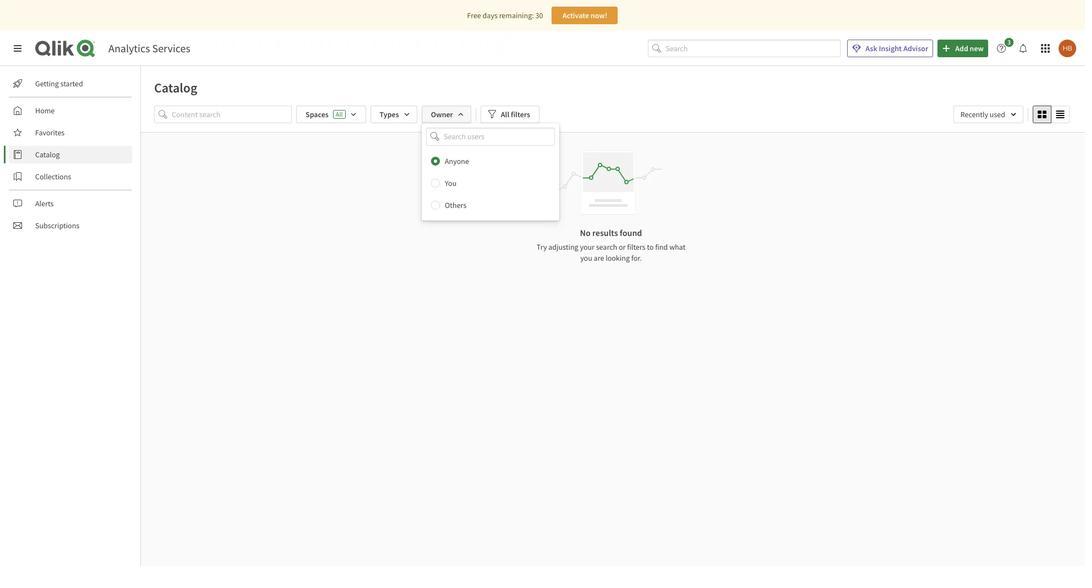 Task type: vqa. For each thing, say whether or not it's contained in the screenshot.
LINKS inside button
no



Task type: locate. For each thing, give the bounding box(es) containing it.
recently used
[[961, 110, 1006, 120]]

howard brown image
[[1059, 40, 1077, 57]]

filters up search users text field
[[511, 110, 530, 120]]

None field
[[422, 128, 560, 146]]

0 horizontal spatial all
[[336, 110, 343, 118]]

all
[[501, 110, 510, 120], [336, 110, 343, 118]]

add new button
[[938, 40, 989, 57]]

owner option group
[[422, 150, 560, 216]]

all right spaces
[[336, 110, 343, 118]]

1 horizontal spatial filters
[[627, 242, 646, 252]]

all filters button
[[481, 106, 540, 123]]

catalog
[[154, 79, 197, 96], [35, 150, 60, 160]]

activate
[[563, 10, 589, 20]]

filters inside dropdown button
[[511, 110, 530, 120]]

found
[[620, 227, 642, 238]]

all up search users text field
[[501, 110, 510, 120]]

1 horizontal spatial all
[[501, 110, 510, 120]]

Recently used field
[[954, 106, 1024, 123]]

1 horizontal spatial catalog
[[154, 79, 197, 96]]

anyone
[[445, 156, 469, 166]]

types button
[[370, 106, 417, 123]]

catalog down favorites
[[35, 150, 60, 160]]

collections
[[35, 172, 71, 182]]

favorites
[[35, 128, 65, 138]]

analytics services element
[[108, 41, 190, 55]]

your
[[580, 242, 595, 252]]

free days remaining: 30
[[467, 10, 543, 20]]

1 vertical spatial filters
[[627, 242, 646, 252]]

getting started link
[[9, 75, 132, 93]]

ask
[[866, 44, 878, 53]]

for.
[[632, 253, 642, 263]]

getting
[[35, 79, 59, 89]]

close sidebar menu image
[[13, 44, 22, 53]]

advisor
[[904, 44, 929, 53]]

0 horizontal spatial filters
[[511, 110, 530, 120]]

analytics
[[108, 41, 150, 55]]

filters up for.
[[627, 242, 646, 252]]

types
[[380, 110, 399, 120]]

others
[[445, 200, 467, 210]]

services
[[152, 41, 190, 55]]

find
[[655, 242, 668, 252]]

Search users text field
[[442, 128, 542, 146]]

getting started
[[35, 79, 83, 89]]

0 horizontal spatial catalog
[[35, 150, 60, 160]]

3 button
[[993, 38, 1017, 57]]

catalog down services
[[154, 79, 197, 96]]

subscriptions
[[35, 221, 79, 231]]

started
[[60, 79, 83, 89]]

1 vertical spatial catalog
[[35, 150, 60, 160]]

catalog link
[[9, 146, 132, 164]]

0 vertical spatial filters
[[511, 110, 530, 120]]

or
[[619, 242, 626, 252]]

spaces
[[306, 110, 329, 120]]

subscriptions link
[[9, 217, 132, 235]]

all inside dropdown button
[[501, 110, 510, 120]]

alerts link
[[9, 195, 132, 213]]

add new
[[956, 44, 984, 53]]

filters
[[511, 110, 530, 120], [627, 242, 646, 252]]

searchbar element
[[648, 39, 841, 57]]

now!
[[591, 10, 608, 20]]

free
[[467, 10, 481, 20]]

insight
[[879, 44, 902, 53]]

all filters
[[501, 110, 530, 120]]



Task type: describe. For each thing, give the bounding box(es) containing it.
navigation pane element
[[0, 70, 140, 239]]

looking
[[606, 253, 630, 263]]

you
[[581, 253, 592, 263]]

analytics services
[[108, 41, 190, 55]]

Search text field
[[666, 39, 841, 57]]

remaining:
[[499, 10, 534, 20]]

add
[[956, 44, 969, 53]]

ask insight advisor button
[[848, 40, 934, 57]]

filters inside the no results found try adjusting your search or filters to find what you are looking for.
[[627, 242, 646, 252]]

results
[[593, 227, 618, 238]]

try
[[537, 242, 547, 252]]

none field inside filters region
[[422, 128, 560, 146]]

owner
[[431, 110, 453, 120]]

Content search text field
[[172, 106, 292, 123]]

all for all filters
[[501, 110, 510, 120]]

are
[[594, 253, 604, 263]]

days
[[483, 10, 498, 20]]

favorites link
[[9, 124, 132, 142]]

0 vertical spatial catalog
[[154, 79, 197, 96]]

to
[[647, 242, 654, 252]]

3
[[1008, 38, 1011, 46]]

home link
[[9, 102, 132, 120]]

all for all
[[336, 110, 343, 118]]

catalog inside navigation pane element
[[35, 150, 60, 160]]

recently
[[961, 110, 989, 120]]

no
[[580, 227, 591, 238]]

30
[[536, 10, 543, 20]]

ask insight advisor
[[866, 44, 929, 53]]

adjusting
[[549, 242, 579, 252]]

search
[[596, 242, 617, 252]]

new
[[970, 44, 984, 53]]

no results found try adjusting your search or filters to find what you are looking for.
[[537, 227, 686, 263]]

alerts
[[35, 199, 54, 209]]

used
[[990, 110, 1006, 120]]

owner button
[[422, 106, 471, 123]]

activate now! link
[[552, 7, 618, 24]]

you
[[445, 178, 457, 188]]

collections link
[[9, 168, 132, 186]]

filters region
[[141, 104, 1086, 221]]

switch view group
[[1033, 106, 1070, 123]]

what
[[670, 242, 686, 252]]

activate now!
[[563, 10, 608, 20]]

home
[[35, 106, 55, 116]]



